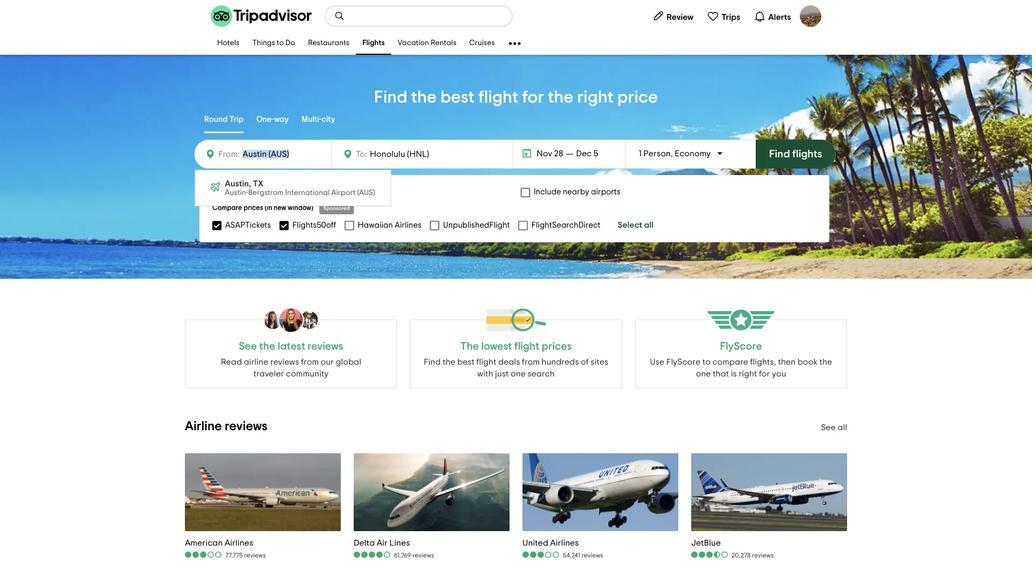 Task type: locate. For each thing, give the bounding box(es) containing it.
trips link
[[703, 5, 745, 27]]

1 vertical spatial right
[[739, 370, 758, 379]]

from:
[[219, 150, 240, 159]]

4 of 5 bubbles image
[[354, 552, 392, 559]]

cheap
[[768, 18, 787, 24]]

nearby
[[563, 188, 590, 196]]

3 of 5 bubbles image inside 54,241 reviews 'link'
[[523, 552, 560, 559]]

asaptickets
[[225, 221, 271, 229]]

flights
[[793, 149, 823, 160]]

20,278 reviews link
[[692, 552, 774, 561]]

0 vertical spatial to
[[277, 40, 284, 47]]

find inside button
[[770, 149, 790, 160]]

flightsearchdirect
[[532, 221, 601, 229]]

one search
[[511, 370, 555, 379]]

things
[[252, 40, 275, 47]]

1 vertical spatial flight
[[477, 358, 497, 367]]

best inside the find the best flight deals from hundreds of sites with just one search
[[458, 358, 475, 367]]

1 horizontal spatial see
[[821, 424, 836, 432]]

0 horizontal spatial airline
[[185, 421, 222, 433]]

traveler community
[[254, 370, 329, 379]]

flights
[[788, 18, 806, 24], [363, 40, 385, 47]]

20,278
[[732, 553, 751, 559]]

1 vertical spatial airline
[[185, 421, 222, 433]]

3 of 5 bubbles image inside 77,775 reviews link
[[185, 552, 223, 559]]

airlines
[[395, 221, 422, 229], [225, 539, 253, 548], [550, 539, 579, 548]]

find for find the best flight deals from hundreds of sites with just one search
[[424, 358, 441, 367]]

reviews inside 'link'
[[582, 553, 604, 559]]

sites
[[591, 358, 609, 367]]

best
[[441, 89, 475, 106], [458, 358, 475, 367]]

all for select all
[[644, 221, 654, 230]]

read airline reviews from our global traveler community
[[221, 358, 361, 379]]

round
[[204, 115, 228, 124]]

include nearby airports
[[534, 188, 621, 196]]

1 3 of 5 bubbles image from the left
[[185, 552, 223, 559]]

1 horizontal spatial all
[[838, 424, 848, 432]]

flight up with
[[477, 358, 497, 367]]

2 vertical spatial find
[[424, 358, 441, 367]]

is
[[731, 370, 737, 379]]

airlines up 54,241 reviews 'link'
[[550, 539, 579, 548]]

0 vertical spatial flyscore
[[720, 342, 763, 352]]

1 from from the left
[[301, 358, 319, 367]]

reviews for 20,278 reviews
[[752, 553, 774, 559]]

window)
[[288, 205, 314, 212]]

1 horizontal spatial 3 of 5 bubbles image
[[523, 552, 560, 559]]

restaurants
[[308, 40, 350, 47]]

1 horizontal spatial from
[[522, 358, 540, 367]]

multi-city
[[302, 115, 335, 124]]

delta air lines link
[[354, 538, 434, 549]]

0 vertical spatial flight
[[478, 89, 519, 106]]

from
[[301, 358, 319, 367], [522, 358, 540, 367]]

77,775 reviews link
[[185, 552, 266, 561]]

0 horizontal spatial from
[[301, 358, 319, 367]]

1 vertical spatial best
[[458, 358, 475, 367]]

airlines right hawaiian
[[395, 221, 422, 229]]

select all
[[618, 221, 654, 230]]

right right is
[[739, 370, 758, 379]]

the for find the best flight for the right price
[[411, 89, 437, 106]]

tickets
[[829, 18, 848, 24]]

right left price
[[577, 89, 614, 106]]

the inside the find the best flight deals from hundreds of sites with just one search
[[443, 358, 456, 367]]

use
[[650, 358, 665, 367]]

nonstop
[[249, 188, 280, 196]]

find inside the find the best flight deals from hundreds of sites with just one search
[[424, 358, 441, 367]]

2 from from the left
[[522, 358, 540, 367]]

to up one
[[703, 358, 711, 367]]

0 horizontal spatial to
[[277, 40, 284, 47]]

hotels
[[217, 40, 240, 47]]

alerts link
[[750, 5, 796, 27]]

the
[[411, 89, 437, 106], [548, 89, 574, 106], [259, 342, 275, 352], [443, 358, 456, 367], [820, 358, 833, 367]]

rentals
[[431, 40, 457, 47]]

prefer nonstop
[[225, 188, 280, 196]]

find the best flight for the right price
[[374, 89, 658, 106]]

3 of 5 bubbles image down 'american'
[[185, 552, 223, 559]]

use flyscore to compare flights, then book the one that is right for you
[[650, 358, 833, 379]]

to left do
[[277, 40, 284, 47]]

flights left vacation
[[363, 40, 385, 47]]

cruises link
[[463, 32, 502, 55]]

international
[[285, 189, 330, 197]]

flights left -
[[788, 18, 806, 24]]

from inside "read airline reviews from our global traveler community"
[[301, 358, 319, 367]]

0 horizontal spatial all
[[644, 221, 654, 230]]

sponsored
[[324, 206, 350, 211]]

for
[[522, 89, 544, 106]]

flyscore up one
[[667, 358, 701, 367]]

round trip link
[[204, 108, 244, 133]]

0 vertical spatial right
[[577, 89, 614, 106]]

1 horizontal spatial find
[[424, 358, 441, 367]]

cruises
[[470, 40, 495, 47]]

trips
[[722, 13, 741, 21]]

flight prices
[[515, 342, 572, 352]]

0 horizontal spatial see
[[239, 342, 257, 352]]

hundreds
[[542, 358, 579, 367]]

0 vertical spatial see
[[239, 342, 257, 352]]

1 vertical spatial all
[[838, 424, 848, 432]]

flyscore
[[720, 342, 763, 352], [667, 358, 701, 367]]

right
[[577, 89, 614, 106], [739, 370, 758, 379]]

prices
[[244, 205, 263, 212]]

To where? text field
[[367, 147, 462, 161]]

flight for for
[[478, 89, 519, 106]]

reviews
[[308, 342, 343, 352], [270, 358, 299, 367], [225, 421, 268, 433], [413, 553, 434, 559], [244, 553, 266, 559], [582, 553, 604, 559], [752, 553, 774, 559]]

the for see the latest reviews
[[259, 342, 275, 352]]

1 vertical spatial find
[[770, 149, 790, 160]]

all for see all
[[838, 424, 848, 432]]

our
[[321, 358, 334, 367]]

flight inside the find the best flight deals from hundreds of sites with just one search
[[477, 358, 497, 367]]

trip
[[229, 115, 244, 124]]

see the latest reviews
[[239, 342, 343, 352]]

flyscore up compare
[[720, 342, 763, 352]]

flight
[[478, 89, 519, 106], [477, 358, 497, 367]]

0 horizontal spatial flyscore
[[667, 358, 701, 367]]

1 horizontal spatial right
[[739, 370, 758, 379]]

find flights button
[[756, 140, 836, 169]]

book
[[798, 358, 818, 367]]

vacation rentals link
[[391, 32, 463, 55]]

prefer
[[225, 188, 248, 196]]

0 horizontal spatial flights
[[363, 40, 385, 47]]

best for for
[[441, 89, 475, 106]]

one
[[696, 370, 711, 379]]

review
[[667, 13, 694, 21]]

2 horizontal spatial airlines
[[550, 539, 579, 548]]

flights50off
[[293, 221, 336, 229]]

airlines for united airlines
[[550, 539, 579, 548]]

with
[[478, 370, 493, 379]]

1 vertical spatial see
[[821, 424, 836, 432]]

just
[[495, 370, 509, 379]]

3 of 5 bubbles image
[[185, 552, 223, 559], [523, 552, 560, 559]]

None search field
[[326, 6, 512, 26]]

from left our at bottom left
[[301, 358, 319, 367]]

0 vertical spatial find
[[374, 89, 408, 106]]

united airlines
[[523, 539, 579, 548]]

0 vertical spatial all
[[644, 221, 654, 230]]

3 of 5 bubbles image down united
[[523, 552, 560, 559]]

1 vertical spatial flights
[[363, 40, 385, 47]]

2 3 of 5 bubbles image from the left
[[523, 552, 560, 559]]

airlines inside 'link'
[[550, 539, 579, 548]]

lines
[[390, 539, 410, 548]]

0 vertical spatial best
[[441, 89, 475, 106]]

1 vertical spatial to
[[703, 358, 711, 367]]

2 horizontal spatial find
[[770, 149, 790, 160]]

airports
[[591, 188, 621, 196]]

jetblue
[[692, 539, 721, 548]]

from up one search
[[522, 358, 540, 367]]

0 horizontal spatial find
[[374, 89, 408, 106]]

61,769
[[394, 553, 411, 559]]

0 horizontal spatial airlines
[[225, 539, 253, 548]]

right inside use flyscore to compare flights, then book the one that is right for you
[[739, 370, 758, 379]]

1 horizontal spatial airlines
[[395, 221, 422, 229]]

airlines up 77,775
[[225, 539, 253, 548]]

1 horizontal spatial flights
[[788, 18, 806, 24]]

best for deals
[[458, 358, 475, 367]]

1 vertical spatial flyscore
[[667, 358, 701, 367]]

0 vertical spatial flights
[[788, 18, 806, 24]]

1 horizontal spatial airline
[[810, 18, 827, 24]]

0 horizontal spatial 3 of 5 bubbles image
[[185, 552, 223, 559]]

flight left for
[[478, 89, 519, 106]]

1 horizontal spatial to
[[703, 358, 711, 367]]



Task type: describe. For each thing, give the bounding box(es) containing it.
reviews for 77,775 reviews
[[244, 553, 266, 559]]

airline reviews link
[[185, 421, 268, 433]]

things to do link
[[246, 32, 302, 55]]

delta air lines
[[354, 539, 410, 548]]

compare
[[713, 358, 749, 367]]

reviews for airline reviews
[[225, 421, 268, 433]]

0 vertical spatial airline
[[810, 18, 827, 24]]

airline reviews
[[185, 421, 268, 433]]

hawaiian
[[358, 221, 393, 229]]

american airlines link
[[185, 538, 266, 549]]

61,769 reviews
[[394, 553, 434, 559]]

find for find flights
[[770, 149, 790, 160]]

reviews for 54,241 reviews
[[582, 553, 604, 559]]

airlines for hawaiian airlines
[[395, 221, 422, 229]]

77,775
[[225, 553, 243, 559]]

0 horizontal spatial right
[[577, 89, 614, 106]]

profile picture image
[[800, 5, 822, 27]]

flyscore inside use flyscore to compare flights, then book the one that is right for you
[[667, 358, 701, 367]]

search image
[[335, 11, 345, 22]]

multi-city link
[[302, 108, 335, 133]]

airlines for american airlines
[[225, 539, 253, 548]]

from inside the find the best flight deals from hundreds of sites with just one search
[[522, 358, 540, 367]]

to inside use flyscore to compare flights, then book the one that is right for you
[[703, 358, 711, 367]]

jetblue link
[[692, 538, 774, 549]]

nov 28
[[537, 150, 564, 158]]

read
[[221, 358, 242, 367]]

3.5 of 5 bubbles image
[[692, 552, 729, 559]]

reviews inside "read airline reviews from our global traveler community"
[[270, 358, 299, 367]]

austin-
[[225, 189, 248, 197]]

vacation rentals
[[398, 40, 457, 47]]

round trip
[[204, 115, 244, 124]]

one-way
[[256, 115, 289, 124]]

61,769 reviews link
[[354, 552, 434, 561]]

person
[[644, 150, 671, 158]]

things to do
[[252, 40, 295, 47]]

-
[[807, 18, 809, 24]]

vacation
[[398, 40, 429, 47]]

then
[[778, 358, 796, 367]]

the for find the best flight deals from hundreds of sites with just one search
[[443, 358, 456, 367]]

77,775 reviews
[[225, 553, 266, 559]]

united airlines link
[[523, 538, 604, 549]]

nov
[[537, 150, 552, 158]]

see all link
[[821, 424, 848, 432]]

see for see all
[[821, 424, 836, 432]]

(aus)
[[357, 189, 375, 197]]

new
[[274, 205, 286, 212]]

tripadvisor image
[[211, 5, 312, 27]]

hawaiian airlines
[[358, 221, 422, 229]]

1 horizontal spatial flyscore
[[720, 342, 763, 352]]

cheap flights - airline tickets
[[768, 18, 848, 24]]

for you
[[759, 370, 787, 379]]

compare prices (in new window)
[[212, 205, 314, 212]]

air
[[377, 539, 388, 548]]

28
[[554, 150, 564, 158]]

deals
[[499, 358, 520, 367]]

review link
[[648, 5, 698, 27]]

flight for deals
[[477, 358, 497, 367]]

54,241 reviews link
[[523, 552, 604, 561]]

reviews for 61,769 reviews
[[413, 553, 434, 559]]

hotels link
[[211, 32, 246, 55]]

the
[[461, 342, 479, 352]]

see all
[[821, 424, 848, 432]]

54,241
[[563, 553, 580, 559]]

5
[[594, 150, 599, 158]]

united
[[523, 539, 549, 548]]

tx
[[253, 179, 264, 188]]

1
[[639, 150, 642, 158]]

global
[[336, 358, 361, 367]]

From where? text field
[[240, 147, 325, 162]]

3 of 5 bubbles image for american
[[185, 552, 223, 559]]

flights,
[[751, 358, 777, 367]]

airport
[[331, 189, 356, 197]]

find for find the best flight for the right price
[[374, 89, 408, 106]]

compare
[[212, 205, 242, 212]]

latest
[[278, 342, 305, 352]]

(in
[[265, 205, 272, 212]]

see for see the latest reviews
[[239, 342, 257, 352]]

to:
[[356, 150, 367, 159]]

way
[[274, 115, 289, 124]]

one-way link
[[256, 108, 289, 133]]

dec
[[576, 150, 592, 158]]

3 of 5 bubbles image for united
[[523, 552, 560, 559]]

city
[[322, 115, 335, 124]]

multi-
[[302, 115, 322, 124]]

find flights
[[770, 149, 823, 160]]

one-
[[256, 115, 274, 124]]

austin,
[[225, 179, 251, 188]]

american airlines
[[185, 539, 253, 548]]

the inside use flyscore to compare flights, then book the one that is right for you
[[820, 358, 833, 367]]



Task type: vqa. For each thing, say whether or not it's contained in the screenshot.
prices
yes



